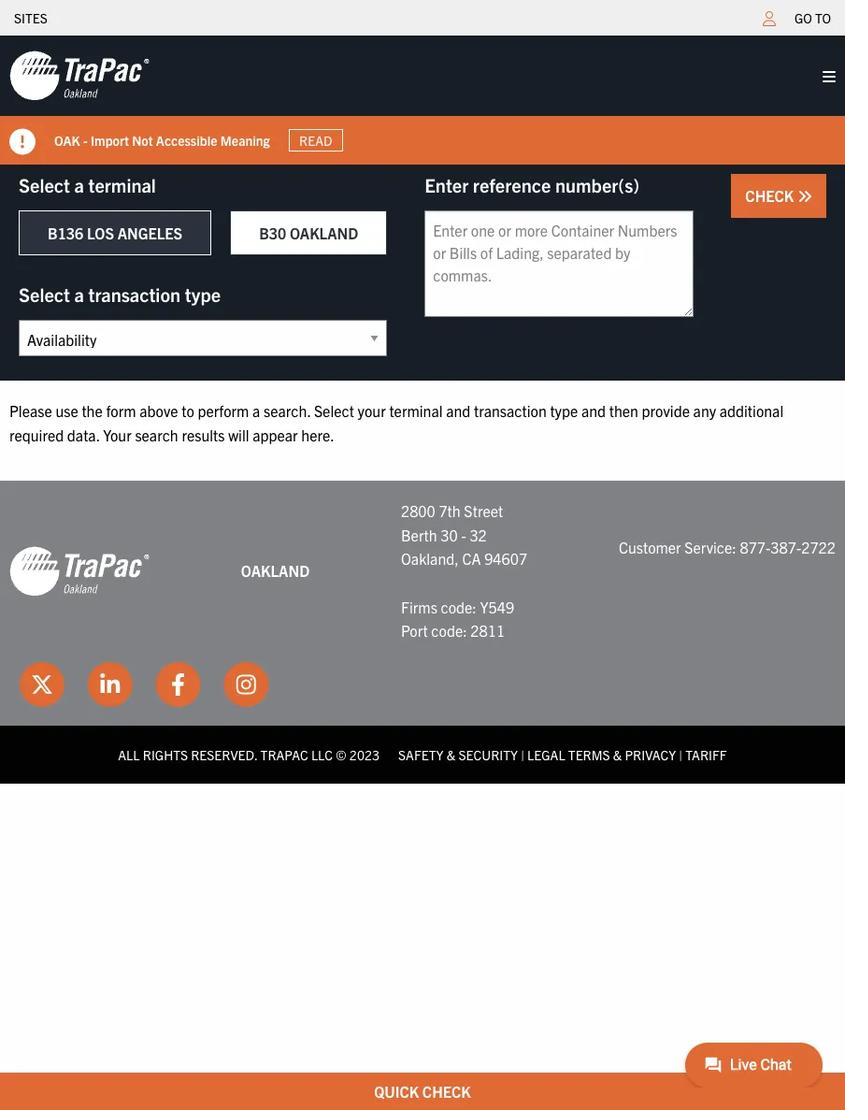 Task type: locate. For each thing, give the bounding box(es) containing it.
oakland
[[290, 224, 359, 242], [241, 562, 310, 580]]

select down b136
[[19, 283, 70, 306]]

light image
[[764, 11, 777, 26]]

1 horizontal spatial terminal
[[390, 401, 443, 420]]

1 vertical spatial a
[[74, 283, 84, 306]]

0 vertical spatial type
[[185, 283, 221, 306]]

code:
[[441, 597, 477, 616], [432, 621, 468, 640]]

1 vertical spatial transaction
[[474, 401, 547, 420]]

0 horizontal spatial solid image
[[9, 129, 36, 155]]

0 horizontal spatial |
[[521, 746, 525, 763]]

and right your
[[446, 401, 471, 420]]

1 horizontal spatial -
[[462, 526, 467, 544]]

tariff link
[[686, 746, 728, 763]]

code: right port
[[432, 621, 468, 640]]

&
[[447, 746, 456, 763], [614, 746, 622, 763]]

search
[[135, 425, 178, 444]]

a inside please use the form above to perform a search. select your terminal and transaction type and then provide any additional required data. your search results will appear here.
[[253, 401, 260, 420]]

1 vertical spatial type
[[551, 401, 578, 420]]

search.
[[264, 401, 311, 420]]

30
[[441, 526, 458, 544]]

import
[[91, 132, 129, 148]]

1 oakland image from the top
[[9, 50, 150, 102]]

oakland image for banner containing oak - import not accessible meaning
[[9, 50, 150, 102]]

& right the terms
[[614, 746, 622, 763]]

0 vertical spatial oakland image
[[9, 50, 150, 102]]

type
[[185, 283, 221, 306], [551, 401, 578, 420]]

select up here.
[[314, 401, 355, 420]]

2 & from the left
[[614, 746, 622, 763]]

terms
[[569, 746, 611, 763]]

security
[[459, 746, 518, 763]]

0 vertical spatial a
[[74, 173, 84, 196]]

oakland image inside footer
[[9, 545, 150, 598]]

0 horizontal spatial check
[[423, 1083, 471, 1101]]

select for select a transaction type
[[19, 283, 70, 306]]

b30 oakland
[[259, 224, 359, 242]]

1 vertical spatial -
[[462, 526, 467, 544]]

check button
[[732, 174, 827, 218]]

1 vertical spatial select
[[19, 283, 70, 306]]

2023
[[350, 746, 380, 763]]

| left tariff
[[680, 746, 683, 763]]

1 horizontal spatial |
[[680, 746, 683, 763]]

form
[[106, 401, 136, 420]]

banner containing oak - import not accessible meaning
[[0, 36, 846, 165]]

0 horizontal spatial and
[[446, 401, 471, 420]]

quick
[[374, 1083, 419, 1101]]

footer containing 2800 7th street
[[0, 481, 846, 784]]

banner
[[0, 36, 846, 165]]

use
[[56, 401, 78, 420]]

& right safety
[[447, 746, 456, 763]]

to
[[816, 9, 832, 26]]

and
[[446, 401, 471, 420], [582, 401, 606, 420]]

a down "oak"
[[74, 173, 84, 196]]

reference
[[473, 173, 551, 196]]

0 horizontal spatial transaction
[[88, 283, 181, 306]]

-
[[83, 132, 88, 148], [462, 526, 467, 544]]

0 horizontal spatial &
[[447, 746, 456, 763]]

2722
[[802, 538, 836, 556]]

code: up 2811
[[441, 597, 477, 616]]

tariff
[[686, 746, 728, 763]]

legal terms & privacy link
[[528, 746, 677, 763]]

footer
[[0, 481, 846, 784]]

a down b136
[[74, 283, 84, 306]]

387-
[[771, 538, 802, 556]]

sites
[[14, 9, 48, 26]]

port
[[401, 621, 428, 640]]

quick check
[[374, 1083, 471, 1101]]

results
[[182, 425, 225, 444]]

terminal right your
[[390, 401, 443, 420]]

0 horizontal spatial -
[[83, 132, 88, 148]]

2800
[[401, 502, 436, 520]]

2 vertical spatial solid image
[[798, 189, 813, 204]]

terminal
[[88, 173, 156, 196], [390, 401, 443, 420]]

0 vertical spatial check
[[746, 186, 798, 205]]

oakland image inside banner
[[9, 50, 150, 102]]

a up 'appear'
[[253, 401, 260, 420]]

please
[[9, 401, 52, 420]]

1 horizontal spatial &
[[614, 746, 622, 763]]

2 vertical spatial a
[[253, 401, 260, 420]]

and left then
[[582, 401, 606, 420]]

solid image
[[823, 69, 836, 84], [9, 129, 36, 155], [798, 189, 813, 204]]

0 vertical spatial oakland
[[290, 224, 359, 242]]

terminal down import
[[88, 173, 156, 196]]

accessible
[[156, 132, 218, 148]]

1 horizontal spatial solid image
[[798, 189, 813, 204]]

firms code:  y549 port code:  2811
[[401, 597, 515, 640]]

- right 30
[[462, 526, 467, 544]]

a for terminal
[[74, 173, 84, 196]]

1 vertical spatial terminal
[[390, 401, 443, 420]]

0 vertical spatial solid image
[[823, 69, 836, 84]]

check
[[746, 186, 798, 205], [423, 1083, 471, 1101]]

0 vertical spatial terminal
[[88, 173, 156, 196]]

select down "oak"
[[19, 173, 70, 196]]

- right "oak"
[[83, 132, 88, 148]]

number(s)
[[556, 173, 640, 196]]

to
[[182, 401, 194, 420]]

0 vertical spatial -
[[83, 132, 88, 148]]

privacy
[[625, 746, 677, 763]]

2 oakland image from the top
[[9, 545, 150, 598]]

7th
[[439, 502, 461, 520]]

all
[[118, 746, 140, 763]]

1 vertical spatial oakland image
[[9, 545, 150, 598]]

- inside 2800 7th street berth 30 - 32 oakland, ca 94607
[[462, 526, 467, 544]]

select for select a terminal
[[19, 173, 70, 196]]

street
[[464, 502, 504, 520]]

1 vertical spatial check
[[423, 1083, 471, 1101]]

a
[[74, 173, 84, 196], [74, 283, 84, 306], [253, 401, 260, 420]]

©
[[336, 746, 347, 763]]

select a transaction type
[[19, 283, 221, 306]]

1 horizontal spatial check
[[746, 186, 798, 205]]

1 horizontal spatial and
[[582, 401, 606, 420]]

berth
[[401, 526, 438, 544]]

ca
[[463, 550, 481, 568]]

additional
[[720, 401, 784, 420]]

firms
[[401, 597, 438, 616]]

|
[[521, 746, 525, 763], [680, 746, 683, 763]]

your
[[358, 401, 386, 420]]

customer
[[619, 538, 682, 556]]

b30
[[259, 224, 287, 242]]

above
[[140, 401, 178, 420]]

877-
[[741, 538, 771, 556]]

Enter reference number(s) text field
[[425, 211, 695, 317]]

1 horizontal spatial transaction
[[474, 401, 547, 420]]

your
[[103, 425, 132, 444]]

safety & security | legal terms & privacy | tariff
[[399, 746, 728, 763]]

1 horizontal spatial type
[[551, 401, 578, 420]]

oakland image
[[9, 50, 150, 102], [9, 545, 150, 598]]

| left legal
[[521, 746, 525, 763]]

1 vertical spatial oakland
[[241, 562, 310, 580]]

transaction
[[88, 283, 181, 306], [474, 401, 547, 420]]

0 horizontal spatial type
[[185, 283, 221, 306]]

2 vertical spatial select
[[314, 401, 355, 420]]

0 vertical spatial select
[[19, 173, 70, 196]]



Task type: vqa. For each thing, say whether or not it's contained in the screenshot.
x within the **Motor Carrier does not need to wait until ERD/Begin Receive date to dispatch empty container ***Twin Empty receipt only allowed with 20's that are the same size, type, and SSL (i.e. 2 x YML 20's, etc) ****ONE EMPTY RETURN ON DUAL TRANSACTION ONLY**** *****TraPac is not accepting empties for the following lines: CMA, COS, OOCL, CUL, EVG, MSC, MSK, or ZIM
no



Task type: describe. For each thing, give the bounding box(es) containing it.
llc
[[311, 746, 333, 763]]

select a terminal
[[19, 173, 156, 196]]

oakland inside footer
[[241, 562, 310, 580]]

2811
[[471, 621, 505, 640]]

quick check link
[[0, 1073, 846, 1111]]

appear
[[253, 425, 298, 444]]

oakland image for footer containing 2800 7th street
[[9, 545, 150, 598]]

not
[[132, 132, 153, 148]]

go
[[795, 9, 813, 26]]

trapac
[[261, 746, 308, 763]]

enter
[[425, 173, 469, 196]]

read
[[300, 132, 333, 149]]

required
[[9, 425, 64, 444]]

oak - import not accessible meaning
[[54, 132, 270, 148]]

go to
[[795, 9, 832, 26]]

any
[[694, 401, 717, 420]]

will
[[228, 425, 249, 444]]

0 vertical spatial transaction
[[88, 283, 181, 306]]

rights
[[143, 746, 188, 763]]

transaction inside please use the form above to perform a search. select your terminal and transaction type and then provide any additional required data. your search results will appear here.
[[474, 401, 547, 420]]

reserved.
[[191, 746, 258, 763]]

read link
[[289, 129, 343, 152]]

angeles
[[118, 224, 183, 242]]

2 | from the left
[[680, 746, 683, 763]]

data.
[[67, 425, 100, 444]]

1 | from the left
[[521, 746, 525, 763]]

legal
[[528, 746, 566, 763]]

service:
[[685, 538, 737, 556]]

please use the form above to perform a search. select your terminal and transaction type and then provide any additional required data. your search results will appear here.
[[9, 401, 784, 444]]

94607
[[485, 550, 528, 568]]

- inside banner
[[83, 132, 88, 148]]

check inside button
[[746, 186, 798, 205]]

here.
[[302, 425, 335, 444]]

b136
[[48, 224, 84, 242]]

0 vertical spatial code:
[[441, 597, 477, 616]]

1 & from the left
[[447, 746, 456, 763]]

safety & security link
[[399, 746, 518, 763]]

2 and from the left
[[582, 401, 606, 420]]

b136 los angeles
[[48, 224, 183, 242]]

2 horizontal spatial solid image
[[823, 69, 836, 84]]

1 and from the left
[[446, 401, 471, 420]]

solid image inside check button
[[798, 189, 813, 204]]

type inside please use the form above to perform a search. select your terminal and transaction type and then provide any additional required data. your search results will appear here.
[[551, 401, 578, 420]]

oakland,
[[401, 550, 459, 568]]

oak
[[54, 132, 80, 148]]

perform
[[198, 401, 249, 420]]

y549
[[480, 597, 515, 616]]

meaning
[[221, 132, 270, 148]]

1 vertical spatial solid image
[[9, 129, 36, 155]]

1 vertical spatial code:
[[432, 621, 468, 640]]

a for transaction
[[74, 283, 84, 306]]

2800 7th street berth 30 - 32 oakland, ca 94607
[[401, 502, 528, 568]]

the
[[82, 401, 103, 420]]

provide
[[642, 401, 690, 420]]

enter reference number(s)
[[425, 173, 640, 196]]

all rights reserved. trapac llc © 2023
[[118, 746, 380, 763]]

32
[[470, 526, 487, 544]]

safety
[[399, 746, 444, 763]]

customer service: 877-387-2722
[[619, 538, 836, 556]]

select inside please use the form above to perform a search. select your terminal and transaction type and then provide any additional required data. your search results will appear here.
[[314, 401, 355, 420]]

terminal inside please use the form above to perform a search. select your terminal and transaction type and then provide any additional required data. your search results will appear here.
[[390, 401, 443, 420]]

0 horizontal spatial terminal
[[88, 173, 156, 196]]

los
[[87, 224, 114, 242]]

then
[[610, 401, 639, 420]]



